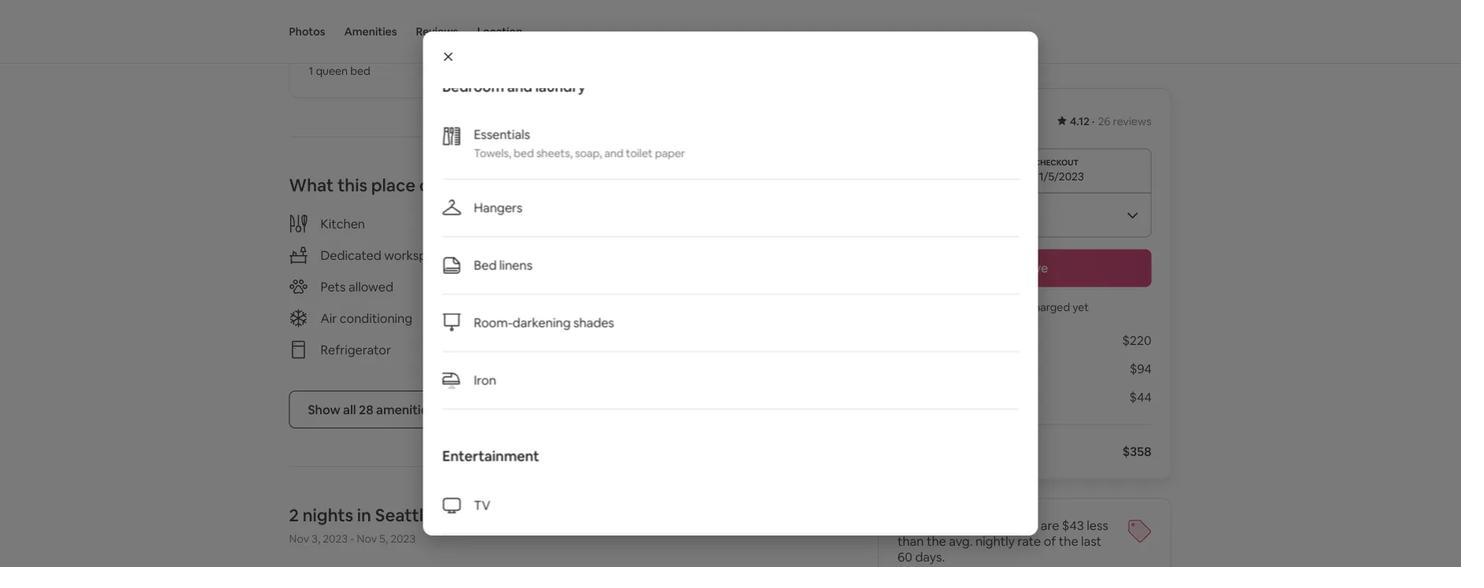 Task type: vqa. For each thing, say whether or not it's contained in the screenshot.
Show all 28 amenities
yes



Task type: describe. For each thing, give the bounding box(es) containing it.
show all 28 amenities
[[308, 402, 434, 418]]

reserve button
[[898, 250, 1152, 287]]

what this place offers
[[289, 174, 467, 196]]

you won't be charged yet
[[960, 300, 1089, 314]]

all
[[343, 402, 356, 418]]

linens
[[499, 258, 532, 274]]

essentials
[[474, 127, 530, 143]]

pets allowed
[[321, 279, 393, 295]]

0 vertical spatial and
[[507, 77, 532, 96]]

yet
[[1073, 300, 1089, 314]]

$43
[[1062, 518, 1084, 534]]

essentials towels, bed sheets, soap, and toilet paper
[[474, 127, 685, 160]]

room-darkening shades
[[474, 315, 614, 331]]

tv inside what this place offers dialog
[[474, 498, 490, 514]]

amenities button
[[344, 0, 397, 63]]

of
[[1044, 534, 1056, 550]]

won't
[[982, 300, 1010, 314]]

2 2023 from the left
[[391, 532, 416, 547]]

laundry
[[535, 77, 585, 96]]

11/3/2023
[[907, 169, 957, 183]]

lower price.
[[898, 518, 970, 534]]

2
[[289, 504, 299, 527]]

4.12 · 26 reviews
[[1070, 114, 1152, 129]]

1 the from the left
[[927, 534, 946, 550]]

spaces
[[367, 41, 408, 57]]

are
[[1041, 518, 1060, 534]]

price.
[[937, 518, 970, 534]]

in
[[357, 504, 371, 527]]

$94
[[1130, 361, 1152, 377]]

show
[[308, 402, 340, 418]]

4.12
[[1070, 114, 1090, 129]]

kitchen
[[321, 216, 365, 232]]

hair
[[585, 310, 608, 327]]

amenities
[[344, 24, 397, 39]]

refrigerator
[[321, 342, 391, 358]]

be
[[1012, 300, 1026, 314]]

and inside the essentials towels, bed sheets, soap, and toilet paper
[[604, 146, 623, 160]]

hair dryer
[[585, 310, 642, 327]]

last
[[1081, 534, 1102, 550]]

0 vertical spatial tv
[[585, 279, 601, 295]]

photos button
[[289, 0, 325, 63]]

nightly
[[976, 534, 1015, 550]]

lower
[[898, 518, 934, 534]]

nights
[[303, 504, 353, 527]]

bedroom and laundry
[[442, 77, 585, 96]]

what
[[289, 174, 334, 196]]

queen
[[316, 64, 348, 78]]

air
[[321, 310, 337, 327]]

2 nov from the left
[[357, 532, 377, 547]]

1 2023 from the left
[[323, 532, 348, 547]]

air conditioning
[[321, 310, 413, 327]]

conditioning
[[340, 310, 413, 327]]

reviews
[[1113, 114, 1152, 129]]

-
[[350, 532, 355, 547]]

26
[[1098, 114, 1111, 129]]

location button
[[477, 0, 523, 63]]

less
[[1087, 518, 1109, 534]]

dedicated workspace
[[321, 247, 448, 263]]

bedroom
[[442, 77, 504, 96]]

$44
[[1130, 390, 1152, 406]]

2 nights in seattle nov 3, 2023 - nov 5, 2023
[[289, 504, 434, 547]]

days.
[[915, 550, 945, 566]]

common spaces 1 queen bed
[[309, 41, 408, 78]]

$358
[[1123, 444, 1152, 460]]

location
[[477, 24, 523, 39]]

darkening
[[512, 315, 570, 331]]



Task type: locate. For each thing, give the bounding box(es) containing it.
the right of
[[1059, 534, 1079, 550]]

11/5/2023
[[1035, 169, 1084, 183]]

0 horizontal spatial and
[[507, 77, 532, 96]]

you
[[960, 300, 979, 314]]

1 nov from the left
[[289, 532, 309, 547]]

1 vertical spatial tv
[[474, 498, 490, 514]]

2023 right 5,
[[391, 532, 416, 547]]

microwave
[[585, 342, 647, 358]]

amenities
[[376, 402, 434, 418]]

hangers
[[474, 200, 522, 216]]

2023
[[323, 532, 348, 547], [391, 532, 416, 547]]

reviews button
[[416, 0, 458, 63]]

place
[[371, 174, 416, 196]]

shades
[[573, 315, 614, 331]]

1 horizontal spatial tv
[[585, 279, 601, 295]]

iron
[[474, 373, 496, 389]]

dedicated
[[321, 247, 382, 263]]

toilet
[[626, 146, 652, 160]]

1 horizontal spatial bed
[[513, 146, 534, 160]]

nov left the 3, at the left bottom of the page
[[289, 532, 309, 547]]

reserve
[[1001, 260, 1049, 276]]

1 horizontal spatial nov
[[357, 532, 377, 547]]

the left avg.
[[927, 534, 946, 550]]

and left toilet
[[604, 146, 623, 160]]

room-
[[474, 315, 512, 331]]

0 vertical spatial bed
[[350, 64, 370, 78]]

bed right queen
[[350, 64, 370, 78]]

bed
[[474, 258, 496, 274]]

what this place offers dialog
[[423, 32, 1038, 536]]

sheets,
[[536, 146, 572, 160]]

5,
[[379, 532, 388, 547]]

your dates are $43 less than the avg. nightly rate of the last 60 days.
[[898, 518, 1109, 566]]

0 horizontal spatial nov
[[289, 532, 309, 547]]

this
[[338, 174, 368, 196]]

workspace
[[384, 247, 448, 263]]

bed linens
[[474, 258, 532, 274]]

3,
[[312, 532, 320, 547]]

reviews
[[416, 24, 458, 39]]

and
[[507, 77, 532, 96], [604, 146, 623, 160]]

entertainment
[[442, 447, 539, 466]]

1
[[309, 64, 313, 78]]

nov
[[289, 532, 309, 547], [357, 532, 377, 547]]

show all 28 amenities button
[[289, 391, 453, 429]]

charged
[[1028, 300, 1070, 314]]

paper
[[655, 146, 685, 160]]

seattle
[[375, 504, 434, 527]]

28
[[359, 402, 374, 418]]

·
[[1092, 114, 1095, 129]]

bed inside the common spaces 1 queen bed
[[350, 64, 370, 78]]

1 vertical spatial bed
[[513, 146, 534, 160]]

1 vertical spatial and
[[604, 146, 623, 160]]

0 horizontal spatial 2023
[[323, 532, 348, 547]]

offers
[[419, 174, 467, 196]]

rate
[[1018, 534, 1041, 550]]

bed
[[350, 64, 370, 78], [513, 146, 534, 160]]

your
[[977, 518, 1003, 534]]

allowed
[[349, 279, 393, 295]]

and left laundry
[[507, 77, 532, 96]]

dates
[[1006, 518, 1038, 534]]

0 horizontal spatial tv
[[474, 498, 490, 514]]

the
[[927, 534, 946, 550], [1059, 534, 1079, 550]]

tv down entertainment
[[474, 498, 490, 514]]

0 horizontal spatial bed
[[350, 64, 370, 78]]

0 horizontal spatial the
[[927, 534, 946, 550]]

towels,
[[474, 146, 511, 160]]

tv up 'hair'
[[585, 279, 601, 295]]

60
[[898, 550, 913, 566]]

pets
[[321, 279, 346, 295]]

soap,
[[575, 146, 602, 160]]

bed down essentials
[[513, 146, 534, 160]]

nov right - at the bottom
[[357, 532, 377, 547]]

1 horizontal spatial 2023
[[391, 532, 416, 547]]

than
[[898, 534, 924, 550]]

2 the from the left
[[1059, 534, 1079, 550]]

common
[[309, 41, 364, 57]]

photos
[[289, 24, 325, 39]]

$220
[[1123, 333, 1152, 349]]

2023 left - at the bottom
[[323, 532, 348, 547]]

avg.
[[949, 534, 973, 550]]

bed inside the essentials towels, bed sheets, soap, and toilet paper
[[513, 146, 534, 160]]

1 horizontal spatial the
[[1059, 534, 1079, 550]]

1 horizontal spatial and
[[604, 146, 623, 160]]

dryer
[[611, 310, 642, 327]]



